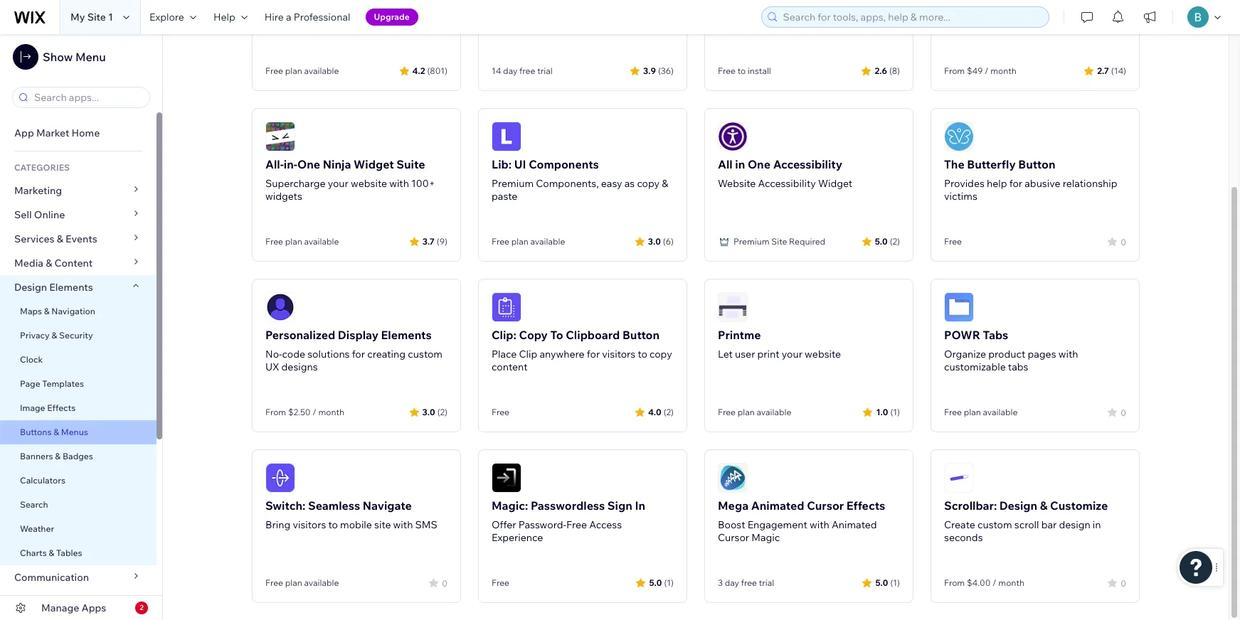Task type: locate. For each thing, give the bounding box(es) containing it.
security
[[59, 330, 93, 341]]

cursor down mega
[[718, 532, 750, 544]]

$2.50
[[288, 407, 311, 418]]

for inside the butterfly button provides help for abusive relationship victims
[[1010, 177, 1023, 190]]

0 horizontal spatial trial
[[537, 65, 553, 76]]

site left required
[[772, 236, 787, 247]]

1 horizontal spatial /
[[985, 65, 989, 76]]

1 vertical spatial day
[[725, 578, 739, 589]]

explore
[[149, 11, 184, 23]]

with right site
[[393, 519, 413, 532]]

sell
[[14, 209, 32, 221]]

/ right $4.00
[[993, 578, 997, 589]]

1 vertical spatial visitors
[[293, 519, 326, 532]]

& right maps
[[44, 306, 50, 317]]

from $4.00 / month
[[944, 578, 1025, 589]]

2.6 (8)
[[875, 65, 900, 76]]

one up website
[[748, 157, 771, 172]]

customize
[[1051, 499, 1108, 513]]

0 horizontal spatial effects
[[47, 403, 76, 414]]

plan down a
[[285, 65, 302, 76]]

in inside all in one accessibility website accessibility widget
[[735, 157, 745, 172]]

0 vertical spatial custom
[[408, 348, 443, 361]]

home
[[72, 127, 100, 139]]

elements inside personalized display elements no-code solutions for creating custom ux designs
[[381, 328, 432, 342]]

navigation
[[52, 306, 95, 317]]

0 horizontal spatial your
[[328, 177, 349, 190]]

tables
[[56, 548, 82, 559]]

2 horizontal spatial for
[[1010, 177, 1023, 190]]

1 vertical spatial month
[[318, 407, 345, 418]]

for right help
[[1010, 177, 1023, 190]]

1 vertical spatial in
[[1093, 519, 1101, 532]]

clip
[[519, 348, 538, 361]]

plan for 3.7
[[285, 236, 302, 247]]

2 5.0 (1) from the left
[[876, 578, 900, 588]]

1 horizontal spatial custom
[[978, 519, 1013, 532]]

1.0 (1)
[[876, 407, 900, 417]]

free to install
[[718, 65, 771, 76]]

0 for scrollbar: design & customize
[[1121, 578, 1127, 589]]

& inside privacy & security link
[[52, 330, 57, 341]]

free plan available for 3.0 (6)
[[492, 236, 565, 247]]

0 vertical spatial elements
[[49, 281, 93, 294]]

/ right '$49'
[[985, 65, 989, 76]]

1 vertical spatial cursor
[[718, 532, 750, 544]]

to
[[550, 328, 563, 342]]

widget right the ninja
[[354, 157, 394, 172]]

0 vertical spatial button
[[1019, 157, 1056, 172]]

0 vertical spatial to
[[738, 65, 746, 76]]

widget up required
[[818, 177, 853, 190]]

1 horizontal spatial elements
[[381, 328, 432, 342]]

1 horizontal spatial site
[[772, 236, 787, 247]]

2 vertical spatial from
[[944, 578, 965, 589]]

free right 3
[[741, 578, 757, 589]]

Search apps... field
[[30, 88, 145, 107]]

& for badges
[[55, 451, 61, 462]]

design up scroll at the bottom right of page
[[1000, 499, 1038, 513]]

0 vertical spatial /
[[985, 65, 989, 76]]

& inside the charts & tables link
[[49, 548, 54, 559]]

professional
[[294, 11, 351, 23]]

free down passwordless
[[567, 519, 587, 532]]

/ for $49
[[985, 65, 989, 76]]

elements up navigation
[[49, 281, 93, 294]]

1 vertical spatial website
[[805, 348, 841, 361]]

0 vertical spatial from
[[944, 65, 965, 76]]

help button
[[205, 0, 256, 34]]

month right $4.00
[[999, 578, 1025, 589]]

app market home link
[[0, 121, 157, 145]]

magic
[[752, 532, 780, 544]]

copy up 4.0 (2) on the right
[[650, 348, 672, 361]]

day right 3
[[725, 578, 739, 589]]

0 horizontal spatial day
[[503, 65, 518, 76]]

one inside all in one accessibility website accessibility widget
[[748, 157, 771, 172]]

& left tables
[[49, 548, 54, 559]]

install
[[748, 65, 771, 76]]

0 horizontal spatial free
[[520, 65, 536, 76]]

plan for 3.0
[[511, 236, 529, 247]]

to
[[738, 65, 746, 76], [638, 348, 648, 361], [328, 519, 338, 532]]

0 vertical spatial copy
[[637, 177, 660, 190]]

1 horizontal spatial button
[[1019, 157, 1056, 172]]

all in one accessibility logo image
[[718, 122, 748, 152]]

0 vertical spatial in
[[735, 157, 745, 172]]

access
[[590, 519, 622, 532]]

3.0 for personalized display elements
[[422, 407, 435, 417]]

0 horizontal spatial custom
[[408, 348, 443, 361]]

0 vertical spatial your
[[328, 177, 349, 190]]

1 horizontal spatial widget
[[818, 177, 853, 190]]

in right all
[[735, 157, 745, 172]]

effects inside mega animated cursor effects boost engagement with animated cursor magic
[[847, 499, 886, 513]]

(14)
[[1112, 65, 1127, 76]]

0 vertical spatial month
[[991, 65, 1017, 76]]

navigate
[[363, 499, 412, 513]]

0 vertical spatial accessibility
[[773, 157, 843, 172]]

site
[[87, 11, 106, 23], [772, 236, 787, 247]]

1 horizontal spatial 5.0 (1)
[[876, 578, 900, 588]]

pages
[[1028, 348, 1057, 361]]

design up maps
[[14, 281, 47, 294]]

powr tabs organize product pages with customizable tabs
[[944, 328, 1079, 374]]

3.0 for lib: ui components
[[648, 236, 661, 247]]

create
[[944, 519, 976, 532]]

with right the pages
[[1059, 348, 1079, 361]]

free right 14
[[520, 65, 536, 76]]

2 horizontal spatial /
[[993, 578, 997, 589]]

site for my
[[87, 11, 106, 23]]

0 horizontal spatial website
[[351, 177, 387, 190]]

0 vertical spatial design
[[14, 281, 47, 294]]

one inside all-in-one ninja widget suite supercharge your website with 100+ widgets
[[298, 157, 320, 172]]

to inside clip: copy to clipboard button place clip anywhere for visitors to copy content
[[638, 348, 648, 361]]

button up 'abusive'
[[1019, 157, 1056, 172]]

with inside mega animated cursor effects boost engagement with animated cursor magic
[[810, 519, 830, 532]]

0 horizontal spatial in
[[735, 157, 745, 172]]

mega animated cursor effects boost engagement with animated cursor magic
[[718, 499, 886, 544]]

free
[[265, 65, 283, 76], [718, 65, 736, 76], [265, 236, 283, 247], [492, 236, 510, 247], [944, 236, 962, 247], [492, 407, 510, 418], [718, 407, 736, 418], [944, 407, 962, 418], [567, 519, 587, 532], [265, 578, 283, 589], [492, 578, 510, 589]]

0 horizontal spatial button
[[623, 328, 660, 342]]

0 vertical spatial website
[[351, 177, 387, 190]]

custom inside personalized display elements no-code solutions for creating custom ux designs
[[408, 348, 443, 361]]

free down customizable
[[944, 407, 962, 418]]

1.0
[[876, 407, 889, 417]]

banners
[[20, 451, 53, 462]]

(1)
[[891, 407, 900, 417], [664, 578, 674, 588], [891, 578, 900, 588]]

visitors
[[602, 348, 636, 361], [293, 519, 326, 532]]

for down the clipboard
[[587, 348, 600, 361]]

website down the ninja
[[351, 177, 387, 190]]

month for from $2.50 / month
[[318, 407, 345, 418]]

& up bar
[[1040, 499, 1048, 513]]

free plan available down hire a professional
[[265, 65, 339, 76]]

1 horizontal spatial for
[[587, 348, 600, 361]]

$4.00
[[967, 578, 991, 589]]

website right print
[[805, 348, 841, 361]]

from left $4.00
[[944, 578, 965, 589]]

1 vertical spatial /
[[313, 407, 317, 418]]

with
[[389, 177, 409, 190], [1059, 348, 1079, 361], [393, 519, 413, 532], [810, 519, 830, 532]]

0 vertical spatial visitors
[[602, 348, 636, 361]]

0 horizontal spatial 3.0
[[422, 407, 435, 417]]

(1) for effects
[[891, 578, 900, 588]]

with inside all-in-one ninja widget suite supercharge your website with 100+ widgets
[[389, 177, 409, 190]]

0 vertical spatial effects
[[47, 403, 76, 414]]

1 horizontal spatial your
[[782, 348, 803, 361]]

clip: copy to clipboard button logo image
[[492, 293, 522, 322]]

& left events on the left top of the page
[[57, 233, 63, 246]]

premium down ui
[[492, 177, 534, 190]]

& left the menus
[[53, 427, 59, 438]]

premium left required
[[734, 236, 770, 247]]

from
[[944, 65, 965, 76], [265, 407, 286, 418], [944, 578, 965, 589]]

1 vertical spatial custom
[[978, 519, 1013, 532]]

elements up creating
[[381, 328, 432, 342]]

free down let
[[718, 407, 736, 418]]

(9)
[[437, 236, 448, 247]]

0 vertical spatial premium
[[492, 177, 534, 190]]

& inside scrollbar: design & customize create custom scroll bar design in seconds
[[1040, 499, 1048, 513]]

plan down the widgets
[[285, 236, 302, 247]]

day for 14
[[503, 65, 518, 76]]

visitors down the clipboard
[[602, 348, 636, 361]]

2 vertical spatial to
[[328, 519, 338, 532]]

& inside the banners & badges link
[[55, 451, 61, 462]]

available for 3.7 (9)
[[304, 236, 339, 247]]

1 horizontal spatial to
[[638, 348, 648, 361]]

my site 1
[[70, 11, 113, 23]]

privacy
[[20, 330, 50, 341]]

1 vertical spatial site
[[772, 236, 787, 247]]

1 horizontal spatial design
[[1000, 499, 1038, 513]]

lib:
[[492, 157, 512, 172]]

website inside all-in-one ninja widget suite supercharge your website with 100+ widgets
[[351, 177, 387, 190]]

free plan available down 'bring'
[[265, 578, 339, 589]]

1 vertical spatial widget
[[818, 177, 853, 190]]

1 horizontal spatial visitors
[[602, 348, 636, 361]]

0 horizontal spatial premium
[[492, 177, 534, 190]]

1 horizontal spatial day
[[725, 578, 739, 589]]

0 horizontal spatial widget
[[354, 157, 394, 172]]

sidebar element
[[0, 34, 163, 621]]

14 day free trial
[[492, 65, 553, 76]]

buttons & menus link
[[0, 421, 157, 445]]

free plan available down "user" in the right of the page
[[718, 407, 792, 418]]

clock link
[[0, 348, 157, 372]]

free plan available down customizable
[[944, 407, 1018, 418]]

the
[[944, 157, 965, 172]]

5.0 for magic: passwordless sign in
[[649, 578, 662, 588]]

3.0 (6)
[[648, 236, 674, 247]]

0 vertical spatial trial
[[537, 65, 553, 76]]

site left 1
[[87, 11, 106, 23]]

& inside maps & navigation link
[[44, 306, 50, 317]]

app
[[14, 127, 34, 139]]

visitors inside clip: copy to clipboard button place clip anywhere for visitors to copy content
[[602, 348, 636, 361]]

month for from $4.00 / month
[[999, 578, 1025, 589]]

0 vertical spatial 3.0
[[648, 236, 661, 247]]

plan down paste
[[511, 236, 529, 247]]

0 horizontal spatial animated
[[751, 499, 805, 513]]

4.0
[[648, 407, 662, 417]]

1 vertical spatial to
[[638, 348, 648, 361]]

& for menus
[[53, 427, 59, 438]]

free plan available down paste
[[492, 236, 565, 247]]

& right as
[[662, 177, 669, 190]]

switch: seamless navigate bring visitors to mobile site with sms
[[265, 499, 438, 532]]

plan down customizable
[[964, 407, 981, 418]]

1 horizontal spatial website
[[805, 348, 841, 361]]

design inside 'sidebar' element
[[14, 281, 47, 294]]

let
[[718, 348, 733, 361]]

1 one from the left
[[298, 157, 320, 172]]

(2) for all in one accessibility
[[890, 236, 900, 247]]

& inside services & events link
[[57, 233, 63, 246]]

display
[[338, 328, 379, 342]]

1 vertical spatial from
[[265, 407, 286, 418]]

0 horizontal spatial design
[[14, 281, 47, 294]]

custom down scrollbar:
[[978, 519, 1013, 532]]

1 horizontal spatial trial
[[759, 578, 775, 589]]

& right 'privacy'
[[52, 330, 57, 341]]

0 horizontal spatial site
[[87, 11, 106, 23]]

your inside printme let user print your website
[[782, 348, 803, 361]]

0 horizontal spatial visitors
[[293, 519, 326, 532]]

& for tables
[[49, 548, 54, 559]]

0 horizontal spatial (2)
[[437, 407, 448, 417]]

2 vertical spatial month
[[999, 578, 1025, 589]]

one
[[298, 157, 320, 172], [748, 157, 771, 172]]

1 horizontal spatial cursor
[[807, 499, 844, 513]]

1 horizontal spatial free
[[741, 578, 757, 589]]

for
[[1010, 177, 1023, 190], [352, 348, 365, 361], [587, 348, 600, 361]]

day right 14
[[503, 65, 518, 76]]

from $2.50 / month
[[265, 407, 345, 418]]

0 horizontal spatial to
[[328, 519, 338, 532]]

no-
[[265, 348, 282, 361]]

/ right $2.50
[[313, 407, 317, 418]]

with inside switch: seamless navigate bring visitors to mobile site with sms
[[393, 519, 413, 532]]

from left '$49'
[[944, 65, 965, 76]]

0 horizontal spatial one
[[298, 157, 320, 172]]

0 horizontal spatial elements
[[49, 281, 93, 294]]

all-
[[265, 157, 284, 172]]

0 vertical spatial free
[[520, 65, 536, 76]]

0 vertical spatial widget
[[354, 157, 394, 172]]

widget inside all-in-one ninja widget suite supercharge your website with 100+ widgets
[[354, 157, 394, 172]]

product
[[989, 348, 1026, 361]]

(2) for clip: copy to clipboard button
[[664, 407, 674, 417]]

copy
[[519, 328, 548, 342]]

to inside switch: seamless navigate bring visitors to mobile site with sms
[[328, 519, 338, 532]]

free plan available for 4.2 (801)
[[265, 65, 339, 76]]

in right the design
[[1093, 519, 1101, 532]]

button right the clipboard
[[623, 328, 660, 342]]

your
[[328, 177, 349, 190], [782, 348, 803, 361]]

0 horizontal spatial 5.0 (1)
[[649, 578, 674, 588]]

custom right creating
[[408, 348, 443, 361]]

0 vertical spatial day
[[503, 65, 518, 76]]

& right media
[[46, 257, 52, 270]]

1
[[108, 11, 113, 23]]

1 vertical spatial 3.0
[[422, 407, 435, 417]]

with right engagement
[[810, 519, 830, 532]]

(2) for personalized display elements
[[437, 407, 448, 417]]

1 vertical spatial trial
[[759, 578, 775, 589]]

all
[[718, 157, 733, 172]]

2
[[140, 604, 144, 613]]

website
[[351, 177, 387, 190], [805, 348, 841, 361]]

1 horizontal spatial effects
[[847, 499, 886, 513]]

with down suite
[[389, 177, 409, 190]]

for down display
[[352, 348, 365, 361]]

day for 3
[[725, 578, 739, 589]]

1 vertical spatial copy
[[650, 348, 672, 361]]

& inside buttons & menus "link"
[[53, 427, 59, 438]]

1 horizontal spatial 3.0
[[648, 236, 661, 247]]

1 vertical spatial animated
[[832, 519, 877, 532]]

free down victims
[[944, 236, 962, 247]]

with inside 'powr tabs organize product pages with customizable tabs'
[[1059, 348, 1079, 361]]

from left $2.50
[[265, 407, 286, 418]]

free plan available for 3.7 (9)
[[265, 236, 339, 247]]

plan for 4.2
[[285, 65, 302, 76]]

0 vertical spatial site
[[87, 11, 106, 23]]

1 vertical spatial free
[[741, 578, 757, 589]]

image effects link
[[0, 396, 157, 421]]

website
[[718, 177, 756, 190]]

required
[[789, 236, 826, 247]]

plan for 1.0
[[738, 407, 755, 418]]

1 vertical spatial elements
[[381, 328, 432, 342]]

0 horizontal spatial /
[[313, 407, 317, 418]]

image effects
[[20, 403, 76, 414]]

scrollbar: design & customize logo image
[[944, 463, 974, 493]]

your down the ninja
[[328, 177, 349, 190]]

(1) for print
[[891, 407, 900, 417]]

plan down 'bring'
[[285, 578, 302, 589]]

visitors down switch:
[[293, 519, 326, 532]]

3.0 (2)
[[422, 407, 448, 417]]

free left install on the top of page
[[718, 65, 736, 76]]

your right print
[[782, 348, 803, 361]]

visitors inside switch: seamless navigate bring visitors to mobile site with sms
[[293, 519, 326, 532]]

1 vertical spatial design
[[1000, 499, 1038, 513]]

trial right 14
[[537, 65, 553, 76]]

mobile
[[340, 519, 372, 532]]

0 for powr tabs
[[1121, 407, 1127, 418]]

page templates link
[[0, 372, 157, 396]]

0 horizontal spatial for
[[352, 348, 365, 361]]

free down the widgets
[[265, 236, 283, 247]]

printme let user print your website
[[718, 328, 841, 361]]

1 vertical spatial button
[[623, 328, 660, 342]]

month right $2.50
[[318, 407, 345, 418]]

creating
[[367, 348, 406, 361]]

2 horizontal spatial to
[[738, 65, 746, 76]]

5.0 (1) for in
[[649, 578, 674, 588]]

cursor up engagement
[[807, 499, 844, 513]]

1 horizontal spatial one
[[748, 157, 771, 172]]

one up supercharge
[[298, 157, 320, 172]]

plan down "user" in the right of the page
[[738, 407, 755, 418]]

all-in-one ninja widget suite logo image
[[265, 122, 295, 152]]

2.6
[[875, 65, 887, 76]]

& for content
[[46, 257, 52, 270]]

copy
[[637, 177, 660, 190], [650, 348, 672, 361]]

mega animated cursor effects logo image
[[718, 463, 748, 493]]

& inside media & content link
[[46, 257, 52, 270]]

services & events link
[[0, 227, 157, 251]]

1 horizontal spatial (2)
[[664, 407, 674, 417]]

& left badges
[[55, 451, 61, 462]]

free plan available down the widgets
[[265, 236, 339, 247]]

month right '$49'
[[991, 65, 1017, 76]]

trial down magic
[[759, 578, 775, 589]]

your inside all-in-one ninja widget suite supercharge your website with 100+ widgets
[[328, 177, 349, 190]]

1 5.0 (1) from the left
[[649, 578, 674, 588]]

& for navigation
[[44, 306, 50, 317]]

1 horizontal spatial in
[[1093, 519, 1101, 532]]

badges
[[63, 451, 93, 462]]

widget inside all in one accessibility website accessibility widget
[[818, 177, 853, 190]]

2 one from the left
[[748, 157, 771, 172]]

copy right as
[[637, 177, 660, 190]]

1 vertical spatial effects
[[847, 499, 886, 513]]



Task type: describe. For each thing, give the bounding box(es) containing it.
switch:
[[265, 499, 306, 513]]

design inside scrollbar: design & customize create custom scroll bar design in seconds
[[1000, 499, 1038, 513]]

banners & badges
[[20, 451, 93, 462]]

show menu button
[[13, 44, 106, 70]]

magic:
[[492, 499, 528, 513]]

for inside clip: copy to clipboard button place clip anywhere for visitors to copy content
[[587, 348, 600, 361]]

magic: passwordless sign in logo image
[[492, 463, 522, 493]]

free down experience
[[492, 578, 510, 589]]

& for events
[[57, 233, 63, 246]]

free down content
[[492, 407, 510, 418]]

personalized display elements logo image
[[265, 293, 295, 322]]

Search for tools, apps, help & more... field
[[779, 7, 1045, 27]]

experience
[[492, 532, 543, 544]]

market
[[36, 127, 69, 139]]

trial for 14 day free trial
[[537, 65, 553, 76]]

services
[[14, 233, 54, 246]]

sms
[[415, 519, 438, 532]]

custom inside scrollbar: design & customize create custom scroll bar design in seconds
[[978, 519, 1013, 532]]

boost
[[718, 519, 746, 532]]

available for 1.0 (1)
[[757, 407, 792, 418]]

4.2
[[412, 65, 425, 76]]

effects inside the image effects link
[[47, 403, 76, 414]]

lib: ui components logo image
[[492, 122, 522, 152]]

show
[[43, 50, 73, 64]]

from for from $49 / month
[[944, 65, 965, 76]]

powr
[[944, 328, 981, 342]]

printme logo image
[[718, 293, 748, 322]]

scrollbar: design & customize create custom scroll bar design in seconds
[[944, 499, 1108, 544]]

from for from $2.50 / month
[[265, 407, 286, 418]]

components,
[[536, 177, 599, 190]]

charts & tables link
[[0, 542, 157, 566]]

content
[[492, 361, 528, 374]]

free for 14 day free trial
[[520, 65, 536, 76]]

user
[[735, 348, 755, 361]]

4.2 (801)
[[412, 65, 448, 76]]

widgets
[[265, 190, 302, 203]]

site
[[374, 519, 391, 532]]

in inside scrollbar: design & customize create custom scroll bar design in seconds
[[1093, 519, 1101, 532]]

organize
[[944, 348, 987, 361]]

marketing
[[14, 184, 62, 197]]

available for 4.2 (801)
[[304, 65, 339, 76]]

from for from $4.00 / month
[[944, 578, 965, 589]]

privacy & security
[[20, 330, 93, 341]]

services & events
[[14, 233, 97, 246]]

as
[[625, 177, 635, 190]]

2.7
[[1098, 65, 1109, 76]]

supercharge
[[265, 177, 326, 190]]

personalized
[[265, 328, 335, 342]]

(801)
[[427, 65, 448, 76]]

in-
[[284, 157, 298, 172]]

ninja
[[323, 157, 351, 172]]

trial for 3 day free trial
[[759, 578, 775, 589]]

design elements
[[14, 281, 93, 294]]

(1) for in
[[664, 578, 674, 588]]

button inside the butterfly button provides help for abusive relationship victims
[[1019, 157, 1056, 172]]

all in one accessibility website accessibility widget
[[718, 157, 853, 190]]

my
[[70, 11, 85, 23]]

apps
[[82, 602, 106, 615]]

in
[[635, 499, 646, 513]]

button inside clip: copy to clipboard button place clip anywhere for visitors to copy content
[[623, 328, 660, 342]]

free inside magic: passwordless sign in offer password-free access experience
[[567, 519, 587, 532]]

bar
[[1042, 519, 1057, 532]]

engagement
[[748, 519, 808, 532]]

search
[[20, 500, 48, 510]]

solutions
[[308, 348, 350, 361]]

suite
[[397, 157, 425, 172]]

1 vertical spatial premium
[[734, 236, 770, 247]]

copy inside lib: ui components premium components, easy as copy & paste
[[637, 177, 660, 190]]

website inside printme let user print your website
[[805, 348, 841, 361]]

upgrade
[[374, 11, 410, 22]]

templates
[[42, 379, 84, 389]]

for inside personalized display elements no-code solutions for creating custom ux designs
[[352, 348, 365, 361]]

5.0 (1) for effects
[[876, 578, 900, 588]]

0 for the butterfly button
[[1121, 237, 1127, 247]]

menus
[[61, 427, 88, 438]]

buttons
[[20, 427, 52, 438]]

tabs
[[983, 328, 1009, 342]]

1 horizontal spatial animated
[[832, 519, 877, 532]]

free plan available for 1.0 (1)
[[718, 407, 792, 418]]

premium inside lib: ui components premium components, easy as copy & paste
[[492, 177, 534, 190]]

& for security
[[52, 330, 57, 341]]

switch: seamless navigate logo image
[[265, 463, 295, 493]]

/ for $4.00
[[993, 578, 997, 589]]

0 vertical spatial animated
[[751, 499, 805, 513]]

copy inside clip: copy to clipboard button place clip anywhere for visitors to copy content
[[650, 348, 672, 361]]

1 vertical spatial accessibility
[[758, 177, 816, 190]]

available for 3.0 (6)
[[531, 236, 565, 247]]

ux
[[265, 361, 279, 374]]

0 vertical spatial cursor
[[807, 499, 844, 513]]

upgrade button
[[366, 9, 418, 26]]

0 for switch: seamless navigate
[[442, 578, 448, 589]]

3 day free trial
[[718, 578, 775, 589]]

free for 3 day free trial
[[741, 578, 757, 589]]

one for in-
[[298, 157, 320, 172]]

/ for $2.50
[[313, 407, 317, 418]]

elements inside 'sidebar' element
[[49, 281, 93, 294]]

3.9
[[643, 65, 656, 76]]

clip:
[[492, 328, 517, 342]]

(8)
[[890, 65, 900, 76]]

premium site required
[[734, 236, 826, 247]]

the butterfly button logo image
[[944, 122, 974, 152]]

ui
[[514, 157, 526, 172]]

month for from $49 / month
[[991, 65, 1017, 76]]

provides
[[944, 177, 985, 190]]

components
[[529, 157, 599, 172]]

designs
[[282, 361, 318, 374]]

site for premium
[[772, 236, 787, 247]]

5.0 for all in one accessibility
[[875, 236, 888, 247]]

abusive
[[1025, 177, 1061, 190]]

design
[[1059, 519, 1091, 532]]

free down paste
[[492, 236, 510, 247]]

free down hire
[[265, 65, 283, 76]]

marketing link
[[0, 179, 157, 203]]

offer
[[492, 519, 516, 532]]

app market home
[[14, 127, 100, 139]]

free down 'bring'
[[265, 578, 283, 589]]

lib: ui components premium components, easy as copy & paste
[[492, 157, 669, 203]]

3
[[718, 578, 723, 589]]

customizable
[[944, 361, 1006, 374]]

0 horizontal spatial cursor
[[718, 532, 750, 544]]

scroll
[[1015, 519, 1039, 532]]

maps
[[20, 306, 42, 317]]

menu
[[75, 50, 106, 64]]

one for in
[[748, 157, 771, 172]]

powr tabs logo image
[[944, 293, 974, 322]]

clipboard
[[566, 328, 620, 342]]

image
[[20, 403, 45, 414]]

hire a professional link
[[256, 0, 359, 34]]

help
[[987, 177, 1008, 190]]

categories
[[14, 162, 70, 173]]

weather link
[[0, 517, 157, 542]]

weather
[[20, 524, 54, 535]]

3.9 (36)
[[643, 65, 674, 76]]

2.7 (14)
[[1098, 65, 1127, 76]]

printme
[[718, 328, 761, 342]]

& inside lib: ui components premium components, easy as copy & paste
[[662, 177, 669, 190]]

print
[[758, 348, 780, 361]]

5.0 for mega animated cursor effects
[[876, 578, 889, 588]]

seconds
[[944, 532, 983, 544]]

mega
[[718, 499, 749, 513]]



Task type: vqa. For each thing, say whether or not it's contained in the screenshot.
Site & App Popup Button
no



